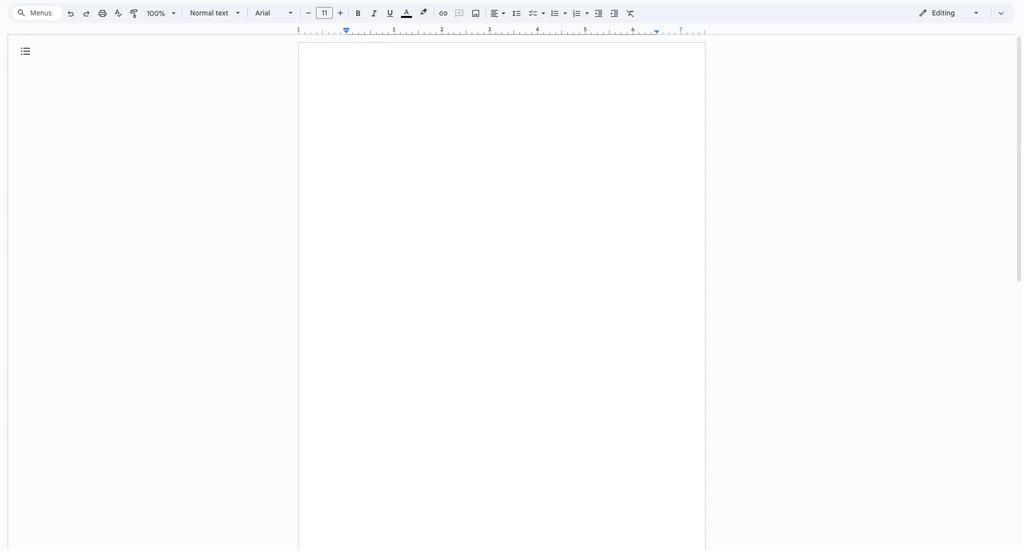 Task type: vqa. For each thing, say whether or not it's contained in the screenshot.
application containing Normal text
yes



Task type: describe. For each thing, give the bounding box(es) containing it.
right margin image
[[655, 27, 705, 34]]

application containing normal text
[[0, 0, 1023, 551]]

Font size field
[[316, 7, 337, 19]]

bulleted list menu image
[[561, 6, 568, 10]]

checklist menu image
[[539, 6, 546, 10]]

mode and view toolbar
[[911, 3, 1010, 23]]

editing button
[[912, 5, 987, 20]]

Zoom text field
[[144, 6, 168, 20]]

normal text
[[190, 8, 228, 17]]

text color image
[[401, 6, 412, 18]]

arial
[[255, 8, 270, 17]]

main toolbar
[[62, 0, 639, 440]]

styles list. normal text selected. option
[[190, 6, 230, 20]]

numbered list menu image
[[583, 6, 589, 10]]

line & paragraph spacing image
[[511, 6, 522, 20]]

normal
[[190, 8, 214, 17]]



Task type: locate. For each thing, give the bounding box(es) containing it.
highlight color image
[[418, 6, 429, 18]]

text
[[216, 8, 228, 17]]

Font size text field
[[317, 7, 333, 19]]

insert image image
[[470, 6, 482, 20]]

left margin image
[[299, 27, 349, 34]]

Zoom field
[[143, 6, 180, 21]]

editing
[[932, 8, 955, 17]]

arial option
[[255, 6, 283, 20]]

Menus field
[[12, 6, 62, 20]]

application
[[0, 0, 1023, 551]]

1
[[297, 26, 300, 33]]



